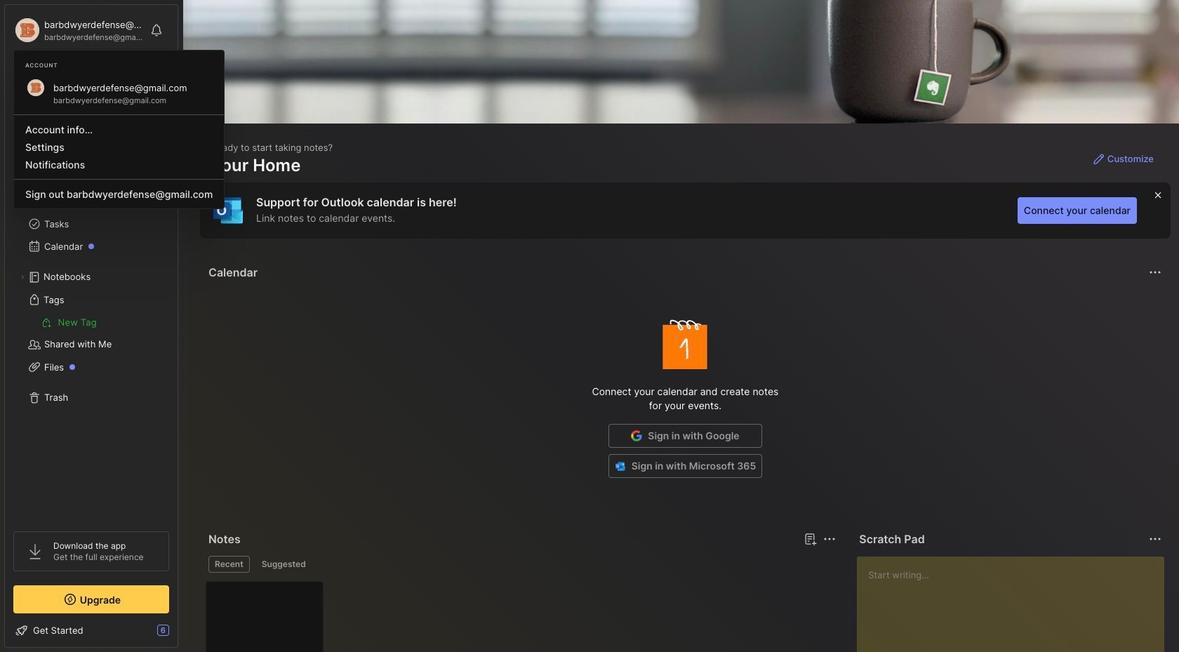 Task type: describe. For each thing, give the bounding box(es) containing it.
none search field inside main element
[[39, 70, 157, 86]]

tree inside main element
[[5, 137, 178, 519]]

more actions image
[[1147, 264, 1164, 281]]

Help and Learning task checklist field
[[5, 619, 178, 642]]

Start writing… text field
[[869, 557, 1164, 652]]

Account field
[[13, 16, 143, 44]]

click to collapse image
[[177, 626, 188, 643]]

expand notebooks image
[[18, 273, 27, 282]]

group inside main element
[[13, 311, 169, 334]]

1 tab from the left
[[209, 556, 250, 573]]

dropdown list menu
[[14, 109, 224, 203]]



Task type: vqa. For each thing, say whether or not it's contained in the screenshot.
right the
no



Task type: locate. For each thing, give the bounding box(es) containing it.
tree
[[5, 137, 178, 519]]

main element
[[0, 0, 183, 652]]

tab
[[209, 556, 250, 573], [255, 556, 312, 573]]

tab list
[[209, 556, 834, 573]]

1 horizontal spatial more actions image
[[1147, 531, 1164, 548]]

More actions field
[[1146, 263, 1166, 282], [820, 529, 840, 549], [1146, 529, 1166, 549]]

group
[[13, 311, 169, 334]]

2 tab from the left
[[255, 556, 312, 573]]

2 more actions image from the left
[[1147, 531, 1164, 548]]

1 horizontal spatial tab
[[255, 556, 312, 573]]

0 horizontal spatial more actions image
[[822, 531, 839, 548]]

0 horizontal spatial tab
[[209, 556, 250, 573]]

None search field
[[39, 70, 157, 86]]

more actions image
[[822, 531, 839, 548], [1147, 531, 1164, 548]]

Search text field
[[39, 72, 157, 85]]

1 more actions image from the left
[[822, 531, 839, 548]]



